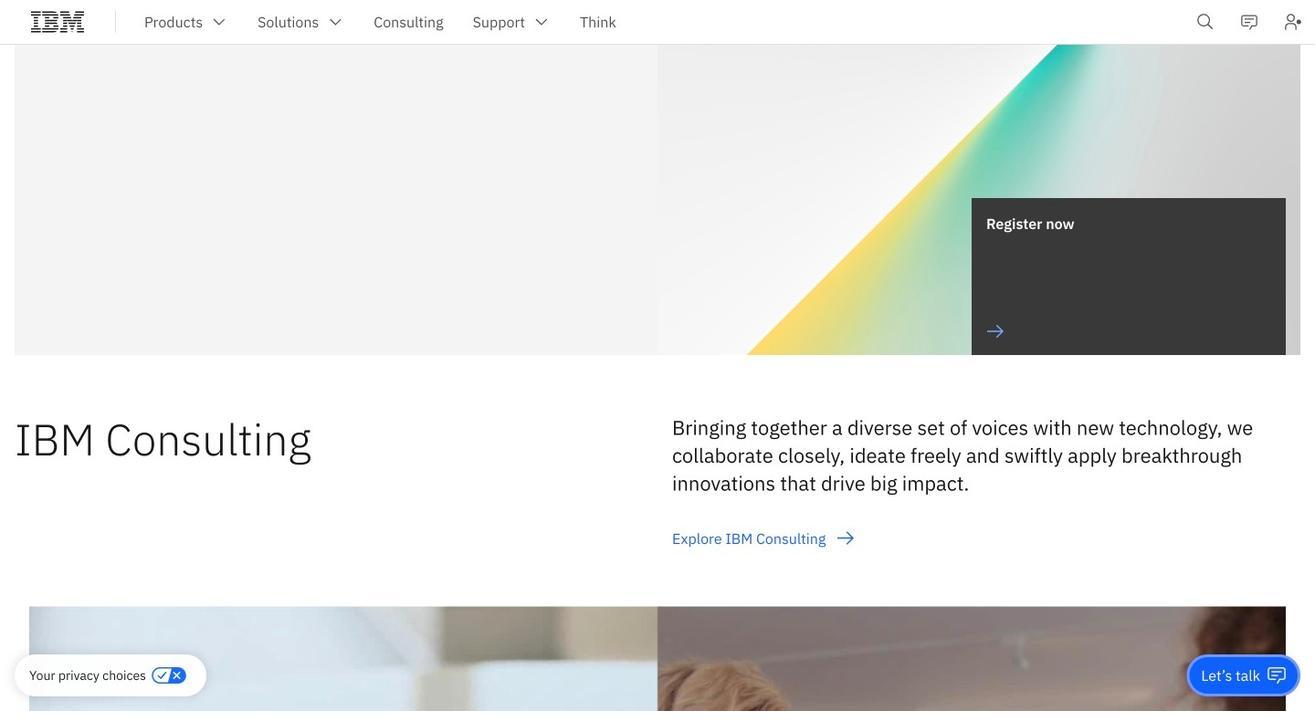Task type: locate. For each thing, give the bounding box(es) containing it.
your privacy choices element
[[29, 666, 146, 686]]

let's talk element
[[1202, 666, 1261, 686]]



